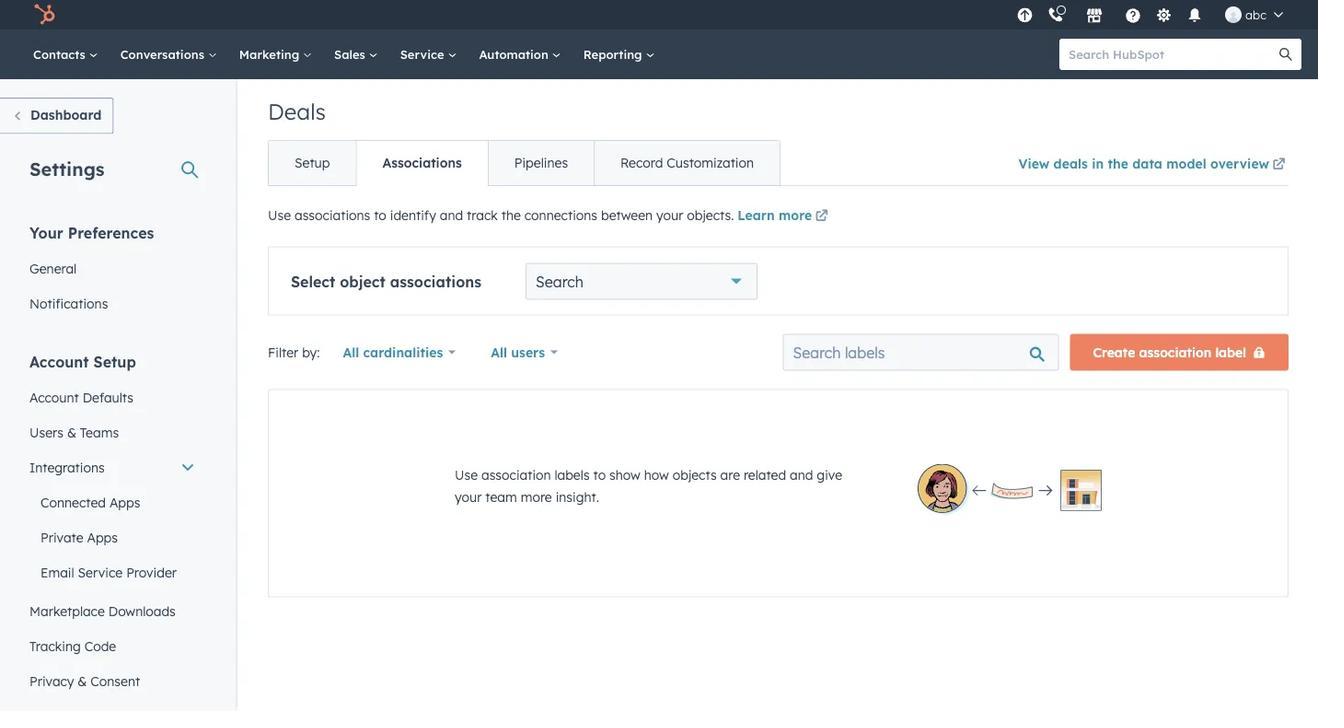 Task type: vqa. For each thing, say whether or not it's contained in the screenshot.
rightmost the data
no



Task type: describe. For each thing, give the bounding box(es) containing it.
use association labels to show how objects are related and give your team more insight.
[[455, 467, 843, 505]]

preferences
[[68, 223, 154, 242]]

calling icon button
[[1041, 3, 1072, 27]]

all cardinalities button
[[331, 334, 468, 371]]

users
[[511, 344, 545, 360]]

give
[[817, 467, 843, 483]]

teams
[[80, 424, 119, 440]]

sales link
[[323, 29, 389, 79]]

integrations
[[29, 459, 105, 475]]

general link
[[18, 251, 206, 286]]

use for use associations to identify and track the connections between your objects.
[[268, 207, 291, 223]]

connected apps
[[41, 494, 140, 510]]

record customization
[[621, 155, 754, 171]]

upgrade link
[[1014, 5, 1037, 24]]

are
[[721, 467, 741, 483]]

conversations
[[120, 47, 208, 62]]

account defaults link
[[18, 380, 206, 415]]

0 vertical spatial your
[[657, 207, 684, 223]]

create association label
[[1094, 344, 1247, 360]]

marketing link
[[228, 29, 323, 79]]

defaults
[[83, 389, 134, 405]]

dashboard link
[[0, 98, 114, 134]]

view deals in the data model overview
[[1019, 155, 1270, 171]]

customization
[[667, 155, 754, 171]]

connected
[[41, 494, 106, 510]]

your preferences
[[29, 223, 154, 242]]

search button
[[1271, 39, 1302, 70]]

tracking
[[29, 638, 81, 654]]

tracking code link
[[18, 629, 206, 664]]

object
[[340, 272, 386, 291]]

filter
[[268, 344, 299, 360]]

team
[[486, 489, 517, 505]]

general
[[29, 260, 77, 276]]

service link
[[389, 29, 468, 79]]

settings link
[[1153, 5, 1176, 24]]

view
[[1019, 155, 1050, 171]]

0 vertical spatial associations
[[295, 207, 371, 223]]

association for use
[[482, 467, 551, 483]]

link opens in a new window image inside the view deals in the data model overview link
[[1273, 154, 1286, 176]]

privacy & consent
[[29, 673, 140, 689]]

account defaults
[[29, 389, 134, 405]]

conversations link
[[109, 29, 228, 79]]

privacy & consent link
[[18, 664, 206, 699]]

automation link
[[468, 29, 573, 79]]

marketplace downloads
[[29, 603, 176, 619]]

label
[[1216, 344, 1247, 360]]

and inside use association labels to show how objects are related and give your team more insight.
[[790, 467, 814, 483]]

use for use association labels to show how objects are related and give your team more insight.
[[455, 467, 478, 483]]

sales
[[334, 47, 369, 62]]

account for account defaults
[[29, 389, 79, 405]]

0 horizontal spatial and
[[440, 207, 463, 223]]

all for all cardinalities
[[343, 344, 359, 360]]

gary orlando image
[[1226, 6, 1243, 23]]

associations link
[[356, 141, 488, 185]]

1 horizontal spatial service
[[400, 47, 448, 62]]

upgrade image
[[1017, 8, 1034, 24]]

account setup
[[29, 352, 136, 371]]

settings
[[29, 157, 105, 180]]

track
[[467, 207, 498, 223]]

hubspot image
[[33, 4, 55, 26]]

connected apps link
[[18, 485, 206, 520]]

link opens in a new window image inside learn more link
[[816, 210, 829, 223]]

search image
[[1280, 48, 1293, 61]]

navigation containing setup
[[268, 140, 781, 186]]

& for privacy
[[78, 673, 87, 689]]

help image
[[1126, 8, 1142, 25]]

integrations button
[[18, 450, 206, 485]]

abc
[[1246, 7, 1267, 22]]

1 horizontal spatial associations
[[390, 272, 482, 291]]

apps for connected apps
[[110, 494, 140, 510]]

reporting link
[[573, 29, 666, 79]]

all users
[[491, 344, 545, 360]]

insight.
[[556, 489, 600, 505]]

to inside use association labels to show how objects are related and give your team more insight.
[[594, 467, 606, 483]]

show
[[610, 467, 641, 483]]



Task type: locate. For each thing, give the bounding box(es) containing it.
Search HubSpot search field
[[1060, 39, 1286, 70]]

more inside use association labels to show how objects are related and give your team more insight.
[[521, 489, 552, 505]]

model
[[1167, 155, 1207, 171]]

& right privacy
[[78, 673, 87, 689]]

all inside popup button
[[343, 344, 359, 360]]

select
[[291, 272, 336, 291]]

your
[[657, 207, 684, 223], [455, 489, 482, 505]]

setup
[[295, 155, 330, 171], [94, 352, 136, 371]]

1 vertical spatial your
[[455, 489, 482, 505]]

1 vertical spatial account
[[29, 389, 79, 405]]

associations down identify
[[390, 272, 482, 291]]

1 horizontal spatial more
[[779, 207, 813, 223]]

Search labels search field
[[783, 334, 1060, 371]]

overview
[[1211, 155, 1270, 171]]

association left label
[[1140, 344, 1212, 360]]

link opens in a new window image right learn more
[[816, 210, 829, 223]]

all cardinalities
[[343, 344, 443, 360]]

record
[[621, 155, 664, 171]]

users & teams link
[[18, 415, 206, 450]]

and left track
[[440, 207, 463, 223]]

0 horizontal spatial the
[[502, 207, 521, 223]]

link opens in a new window image right overview
[[1273, 158, 1286, 171]]

marketplaces image
[[1087, 8, 1104, 25]]

1 horizontal spatial use
[[455, 467, 478, 483]]

1 vertical spatial association
[[482, 467, 551, 483]]

0 horizontal spatial to
[[374, 207, 387, 223]]

pipelines
[[515, 155, 568, 171]]

association inside button
[[1140, 344, 1212, 360]]

0 vertical spatial apps
[[110, 494, 140, 510]]

setup link
[[269, 141, 356, 185]]

your left objects.
[[657, 207, 684, 223]]

learn more
[[738, 207, 813, 223]]

consent
[[91, 673, 140, 689]]

service inside account setup element
[[78, 564, 123, 580]]

settings image
[[1156, 8, 1173, 24]]

to
[[374, 207, 387, 223], [594, 467, 606, 483]]

0 vertical spatial the
[[1108, 155, 1129, 171]]

to left show at bottom
[[594, 467, 606, 483]]

view deals in the data model overview link
[[1019, 143, 1290, 185]]

abc menu
[[1012, 0, 1297, 29]]

search button
[[526, 263, 758, 300]]

use associations to identify and track the connections between your objects.
[[268, 207, 738, 223]]

associations down setup link
[[295, 207, 371, 223]]

setup inside navigation
[[295, 155, 330, 171]]

link opens in a new window image inside the view deals in the data model overview link
[[1273, 158, 1286, 171]]

calling icon image
[[1048, 7, 1065, 24]]

your preferences element
[[18, 222, 206, 321]]

link opens in a new window image
[[1273, 154, 1286, 176], [816, 210, 829, 223]]

0 vertical spatial setup
[[295, 155, 330, 171]]

1 horizontal spatial association
[[1140, 344, 1212, 360]]

account up account defaults
[[29, 352, 89, 371]]

marketplaces button
[[1076, 0, 1115, 29]]

& for users
[[67, 424, 76, 440]]

identify
[[390, 207, 436, 223]]

1 account from the top
[[29, 352, 89, 371]]

your inside use association labels to show how objects are related and give your team more insight.
[[455, 489, 482, 505]]

1 vertical spatial service
[[78, 564, 123, 580]]

1 all from the left
[[343, 344, 359, 360]]

1 vertical spatial setup
[[94, 352, 136, 371]]

contacts
[[33, 47, 89, 62]]

0 vertical spatial use
[[268, 207, 291, 223]]

account setup element
[[18, 351, 206, 711]]

1 horizontal spatial all
[[491, 344, 507, 360]]

email
[[41, 564, 74, 580]]

link opens in a new window image right learn more
[[816, 206, 829, 228]]

0 horizontal spatial all
[[343, 344, 359, 360]]

labels
[[555, 467, 590, 483]]

0 vertical spatial account
[[29, 352, 89, 371]]

cardinalities
[[363, 344, 443, 360]]

how
[[645, 467, 669, 483]]

0 vertical spatial link opens in a new window image
[[1273, 158, 1286, 171]]

use inside use association labels to show how objects are related and give your team more insight.
[[455, 467, 478, 483]]

deals
[[268, 98, 326, 125]]

account
[[29, 352, 89, 371], [29, 389, 79, 405]]

select object associations
[[291, 272, 482, 291]]

1 vertical spatial more
[[521, 489, 552, 505]]

marketing
[[239, 47, 303, 62]]

notifications
[[29, 295, 108, 311]]

contacts link
[[22, 29, 109, 79]]

create association label button
[[1071, 334, 1290, 371]]

privacy
[[29, 673, 74, 689]]

1 horizontal spatial link opens in a new window image
[[1273, 158, 1286, 171]]

0 horizontal spatial use
[[268, 207, 291, 223]]

and left give
[[790, 467, 814, 483]]

0 vertical spatial association
[[1140, 344, 1212, 360]]

1 vertical spatial apps
[[87, 529, 118, 545]]

marketplace
[[29, 603, 105, 619]]

your
[[29, 223, 63, 242]]

2 all from the left
[[491, 344, 507, 360]]

provider
[[126, 564, 177, 580]]

1 horizontal spatial and
[[790, 467, 814, 483]]

more right team
[[521, 489, 552, 505]]

link opens in a new window image right overview
[[1273, 154, 1286, 176]]

email service provider link
[[18, 555, 206, 590]]

2 account from the top
[[29, 389, 79, 405]]

1 vertical spatial link opens in a new window image
[[816, 210, 829, 223]]

0 horizontal spatial &
[[67, 424, 76, 440]]

0 horizontal spatial association
[[482, 467, 551, 483]]

all left "users"
[[491, 344, 507, 360]]

tracking code
[[29, 638, 116, 654]]

record customization link
[[594, 141, 780, 185]]

0 horizontal spatial your
[[455, 489, 482, 505]]

association inside use association labels to show how objects are related and give your team more insight.
[[482, 467, 551, 483]]

the right track
[[502, 207, 521, 223]]

account for account setup
[[29, 352, 89, 371]]

0 vertical spatial service
[[400, 47, 448, 62]]

apps
[[110, 494, 140, 510], [87, 529, 118, 545]]

apps up email service provider at the left bottom of page
[[87, 529, 118, 545]]

filter by:
[[268, 344, 320, 360]]

0 horizontal spatial link opens in a new window image
[[816, 206, 829, 228]]

objects
[[673, 467, 717, 483]]

1 vertical spatial to
[[594, 467, 606, 483]]

1 horizontal spatial your
[[657, 207, 684, 223]]

associations
[[383, 155, 462, 171]]

0 vertical spatial more
[[779, 207, 813, 223]]

1 horizontal spatial to
[[594, 467, 606, 483]]

reporting
[[584, 47, 646, 62]]

to left identify
[[374, 207, 387, 223]]

and
[[440, 207, 463, 223], [790, 467, 814, 483]]

all
[[343, 344, 359, 360], [491, 344, 507, 360]]

marketplace downloads link
[[18, 594, 206, 629]]

account up users
[[29, 389, 79, 405]]

all inside popup button
[[491, 344, 507, 360]]

all users button
[[479, 334, 570, 371]]

private apps link
[[18, 520, 206, 555]]

1 vertical spatial the
[[502, 207, 521, 223]]

1 vertical spatial associations
[[390, 272, 482, 291]]

1 horizontal spatial setup
[[295, 155, 330, 171]]

0 horizontal spatial associations
[[295, 207, 371, 223]]

in
[[1093, 155, 1105, 171]]

association up team
[[482, 467, 551, 483]]

all for all users
[[491, 344, 507, 360]]

objects.
[[687, 207, 734, 223]]

related
[[744, 467, 787, 483]]

& right users
[[67, 424, 76, 440]]

1 horizontal spatial &
[[78, 673, 87, 689]]

0 horizontal spatial service
[[78, 564, 123, 580]]

pipelines link
[[488, 141, 594, 185]]

0 vertical spatial link opens in a new window image
[[1273, 154, 1286, 176]]

the right 'in'
[[1108, 155, 1129, 171]]

your left team
[[455, 489, 482, 505]]

more
[[779, 207, 813, 223], [521, 489, 552, 505]]

1 horizontal spatial the
[[1108, 155, 1129, 171]]

connections
[[525, 207, 598, 223]]

automation
[[479, 47, 552, 62]]

apps down integrations button in the left bottom of the page
[[110, 494, 140, 510]]

setup down deals
[[295, 155, 330, 171]]

0 horizontal spatial setup
[[94, 352, 136, 371]]

code
[[84, 638, 116, 654]]

service right sales "link"
[[400, 47, 448, 62]]

&
[[67, 424, 76, 440], [78, 673, 87, 689]]

help button
[[1118, 0, 1150, 29]]

1 vertical spatial link opens in a new window image
[[816, 206, 829, 228]]

by:
[[302, 344, 320, 360]]

hubspot link
[[22, 4, 69, 26]]

notifications button
[[1180, 0, 1211, 29]]

0 vertical spatial and
[[440, 207, 463, 223]]

navigation
[[268, 140, 781, 186]]

downloads
[[108, 603, 176, 619]]

data
[[1133, 155, 1163, 171]]

more right learn
[[779, 207, 813, 223]]

1 vertical spatial and
[[790, 467, 814, 483]]

0 vertical spatial &
[[67, 424, 76, 440]]

users
[[29, 424, 64, 440]]

apps for private apps
[[87, 529, 118, 545]]

1 vertical spatial &
[[78, 673, 87, 689]]

deals
[[1054, 155, 1089, 171]]

1 horizontal spatial link opens in a new window image
[[1273, 154, 1286, 176]]

notifications link
[[18, 286, 206, 321]]

users & teams
[[29, 424, 119, 440]]

0 horizontal spatial link opens in a new window image
[[816, 210, 829, 223]]

all right by:
[[343, 344, 359, 360]]

0 vertical spatial to
[[374, 207, 387, 223]]

1 vertical spatial use
[[455, 467, 478, 483]]

learn
[[738, 207, 775, 223]]

notifications image
[[1187, 8, 1204, 25]]

dashboard
[[30, 107, 102, 123]]

learn more link
[[738, 206, 832, 228]]

link opens in a new window image
[[1273, 158, 1286, 171], [816, 206, 829, 228]]

0 horizontal spatial more
[[521, 489, 552, 505]]

email service provider
[[41, 564, 177, 580]]

setup up the account defaults link
[[94, 352, 136, 371]]

private
[[41, 529, 83, 545]]

service down private apps link
[[78, 564, 123, 580]]

association for create
[[1140, 344, 1212, 360]]



